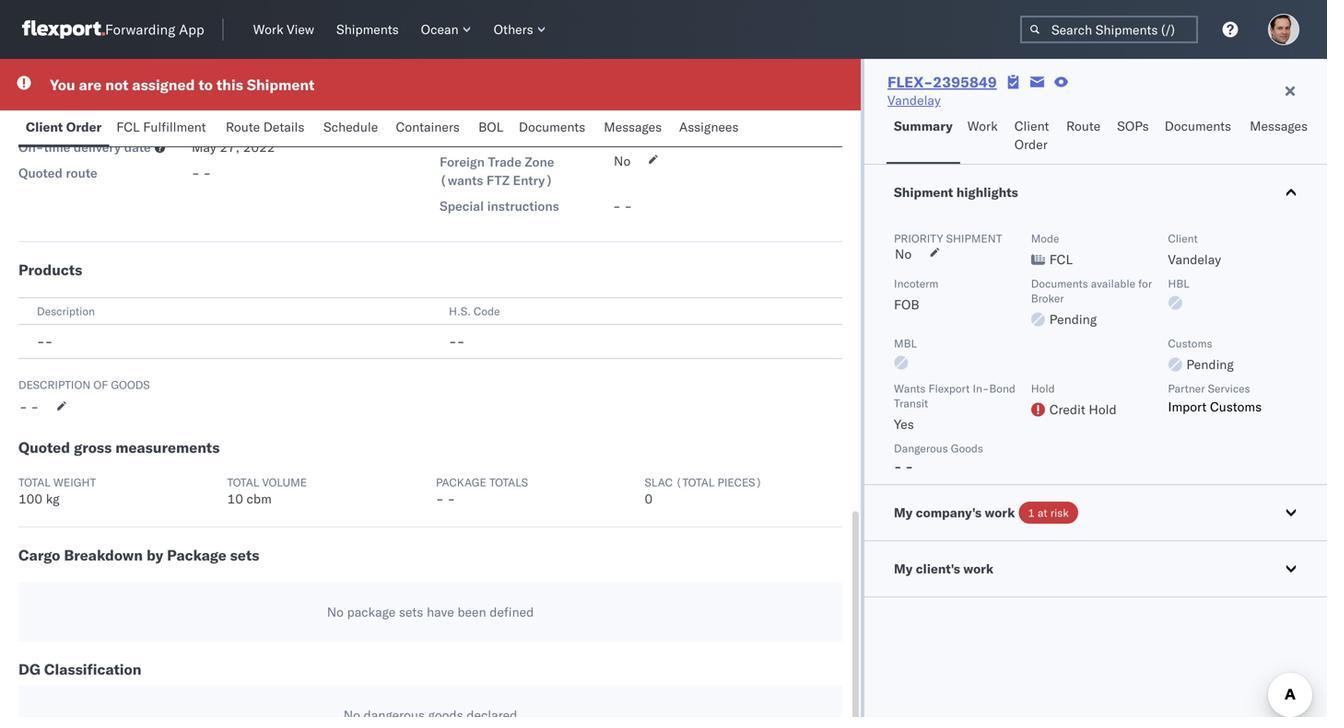 Task type: locate. For each thing, give the bounding box(es) containing it.
1 horizontal spatial work
[[968, 118, 998, 134]]

my client's work
[[894, 561, 994, 577]]

trade up 214
[[488, 110, 522, 126]]

order
[[66, 119, 102, 135], [1015, 136, 1048, 153]]

order up on-time delivery date
[[66, 119, 102, 135]]

1 horizontal spatial documents
[[1031, 277, 1088, 291]]

1 horizontal spatial order
[[1015, 136, 1048, 153]]

1 horizontal spatial sets
[[399, 605, 423, 621]]

2 foreign from the top
[[440, 154, 485, 170]]

breakdown
[[64, 547, 143, 565]]

quoted for quoted route
[[18, 165, 63, 181]]

1 vertical spatial zone
[[525, 154, 554, 170]]

trade up ftz
[[488, 154, 522, 170]]

0 vertical spatial foreign
[[440, 110, 485, 126]]

100
[[18, 491, 42, 507]]

shipment
[[247, 76, 315, 94], [894, 184, 953, 200]]

1 on- from the top
[[18, 113, 44, 130]]

1 vertical spatial (wants
[[440, 172, 483, 188]]

work left view
[[253, 21, 283, 37]]

vandelay down the flex-
[[888, 92, 941, 108]]

fcl
[[116, 119, 140, 135], [1049, 252, 1073, 268]]

work for work view
[[253, 21, 283, 37]]

client order
[[1015, 118, 1049, 153], [26, 119, 102, 135]]

pending up "services"
[[1186, 357, 1234, 373]]

partner services import customs
[[1168, 382, 1262, 415]]

0 vertical spatial shipment
[[247, 76, 315, 94]]

1 horizontal spatial fcl
[[1049, 252, 1073, 268]]

1 vertical spatial - -
[[613, 198, 632, 214]]

1 horizontal spatial route
[[1066, 118, 1101, 134]]

documents button right 214
[[511, 111, 597, 147]]

-- up description of goods
[[37, 334, 53, 350]]

1 horizontal spatial hold
[[1089, 402, 1117, 418]]

description down the products at the top left
[[37, 305, 95, 318]]

fulfillment
[[143, 119, 206, 135]]

schedule
[[324, 119, 378, 135]]

client's
[[916, 561, 960, 577]]

assignees
[[679, 119, 739, 135]]

1 horizontal spatial package
[[436, 476, 486, 490]]

fcl down mode
[[1049, 252, 1073, 268]]

documents up 'broker'
[[1031, 277, 1088, 291]]

1 horizontal spatial pending
[[1186, 357, 1234, 373]]

route inside route button
[[1066, 118, 1101, 134]]

client right work button
[[1015, 118, 1049, 134]]

foreign inside foreign trade zone (wants ftz entry)
[[440, 154, 485, 170]]

my
[[894, 505, 913, 521], [894, 561, 913, 577]]

1 foreign from the top
[[440, 110, 485, 126]]

2 trade from the top
[[488, 154, 522, 170]]

documents
[[1165, 118, 1231, 134], [519, 119, 585, 135], [1031, 277, 1088, 291]]

route details
[[226, 119, 304, 135]]

others button
[[486, 18, 554, 41]]

1 vertical spatial quoted
[[18, 439, 70, 457]]

2 my from the top
[[894, 561, 913, 577]]

2 quoted from the top
[[18, 439, 70, 457]]

1 horizontal spatial --
[[449, 334, 465, 350]]

1 horizontal spatial messages
[[1250, 118, 1308, 134]]

--
[[37, 334, 53, 350], [449, 334, 465, 350]]

1 vertical spatial order
[[1015, 136, 1048, 153]]

messages
[[1250, 118, 1308, 134], [604, 119, 662, 135]]

0 horizontal spatial sets
[[230, 547, 259, 565]]

by
[[147, 547, 163, 565]]

messages button
[[1242, 110, 1318, 164], [597, 111, 672, 147]]

0 vertical spatial customs
[[1168, 337, 1212, 351]]

vandelay
[[888, 92, 941, 108], [1168, 252, 1221, 268]]

0 vertical spatial package
[[436, 476, 486, 490]]

client order button down you
[[18, 111, 109, 147]]

my client's work button
[[865, 542, 1327, 597]]

1 vertical spatial my
[[894, 561, 913, 577]]

sets
[[230, 547, 259, 565], [399, 605, 423, 621]]

my inside button
[[894, 561, 913, 577]]

0 vertical spatial - -
[[192, 165, 211, 181]]

summary
[[894, 118, 953, 134]]

1 vertical spatial on-
[[18, 139, 44, 155]]

classification
[[44, 661, 141, 679]]

0 vertical spatial (wants
[[440, 128, 483, 144]]

1 vertical spatial work
[[963, 561, 994, 577]]

total up 10 on the left of the page
[[227, 476, 259, 490]]

0 vertical spatial sets
[[230, 547, 259, 565]]

1 vertical spatial pending
[[1186, 357, 1234, 373]]

details
[[263, 119, 304, 135]]

0 vertical spatial work
[[985, 505, 1015, 521]]

shipment highlights button
[[865, 165, 1327, 220]]

package left totals
[[436, 476, 486, 490]]

pending down 'broker'
[[1049, 312, 1097, 328]]

route for route
[[1066, 118, 1101, 134]]

(total
[[676, 476, 715, 490]]

foreign for foreign trade zone (wants 214 filing)
[[440, 110, 485, 126]]

hold up credit
[[1031, 382, 1055, 396]]

0 horizontal spatial order
[[66, 119, 102, 135]]

trade for ftz
[[488, 154, 522, 170]]

0 vertical spatial quoted
[[18, 165, 63, 181]]

1 vertical spatial foreign
[[440, 154, 485, 170]]

1 vertical spatial fcl
[[1049, 252, 1073, 268]]

description for description of goods
[[18, 378, 91, 392]]

client order right work button
[[1015, 118, 1049, 153]]

1 quoted from the top
[[18, 165, 63, 181]]

1 vertical spatial vandelay
[[1168, 252, 1221, 268]]

client inside client vandelay incoterm fob
[[1168, 232, 1198, 246]]

h.s.
[[449, 305, 471, 318]]

1 vertical spatial work
[[968, 118, 998, 134]]

client order up on-time delivery date
[[26, 119, 102, 135]]

0 horizontal spatial package
[[167, 547, 226, 565]]

total up 100
[[18, 476, 51, 490]]

description left of
[[18, 378, 91, 392]]

0 horizontal spatial pending
[[1049, 312, 1097, 328]]

2 -- from the left
[[449, 334, 465, 350]]

delivery
[[74, 139, 121, 155]]

documents right "sops"
[[1165, 118, 1231, 134]]

available
[[1091, 277, 1136, 291]]

quoted gross measurements
[[18, 439, 220, 457]]

quoted
[[18, 165, 63, 181], [18, 439, 70, 457]]

1 horizontal spatial documents button
[[1157, 110, 1242, 164]]

slac (total pieces) 0
[[645, 476, 762, 507]]

10
[[227, 491, 243, 507]]

2 total from the left
[[227, 476, 259, 490]]

on-
[[18, 113, 44, 130], [18, 139, 44, 155]]

1 horizontal spatial messages button
[[1242, 110, 1318, 164]]

fcl fulfillment
[[116, 119, 206, 135]]

2 (wants from the top
[[440, 172, 483, 188]]

0 horizontal spatial work
[[253, 21, 283, 37]]

1 (wants from the top
[[440, 128, 483, 144]]

no for priority shipment
[[895, 246, 912, 262]]

2 vertical spatial - -
[[19, 399, 39, 415]]

work down 2395849
[[968, 118, 998, 134]]

containers
[[396, 119, 460, 135]]

zone for foreign trade zone (wants 214 filing)
[[525, 110, 554, 126]]

zone for foreign trade zone (wants ftz entry)
[[525, 154, 554, 170]]

work view
[[253, 21, 314, 37]]

trade inside foreign trade zone (wants 214 filing)
[[488, 110, 522, 126]]

totals
[[489, 476, 528, 490]]

1 horizontal spatial - -
[[192, 165, 211, 181]]

1 trade from the top
[[488, 110, 522, 126]]

broker
[[1031, 292, 1064, 306]]

goods
[[951, 442, 983, 456]]

kg
[[46, 491, 60, 507]]

credit hold
[[1049, 402, 1117, 418]]

zone inside foreign trade zone (wants ftz entry)
[[525, 154, 554, 170]]

1 vertical spatial trade
[[488, 154, 522, 170]]

vandelay up 'hbl'
[[1168, 252, 1221, 268]]

documents right 214
[[519, 119, 585, 135]]

instructions
[[487, 198, 559, 214]]

route left "sops"
[[1066, 118, 1101, 134]]

zone inside foreign trade zone (wants 214 filing)
[[525, 110, 554, 126]]

flex-
[[888, 73, 933, 91]]

zone up "entry)"
[[525, 154, 554, 170]]

ocean
[[421, 21, 459, 37]]

documents inside "documents available for broker"
[[1031, 277, 1088, 291]]

0 vertical spatial fcl
[[116, 119, 140, 135]]

0 vertical spatial on-
[[18, 113, 44, 130]]

forwarding app
[[105, 21, 204, 38]]

foreign for foreign trade zone (wants ftz entry)
[[440, 154, 485, 170]]

my left company's
[[894, 505, 913, 521]]

zone up filing)
[[525, 110, 554, 126]]

(wants
[[440, 128, 483, 144], [440, 172, 483, 188]]

- - for special instructions
[[613, 198, 632, 214]]

2395849
[[933, 73, 997, 91]]

my company's work
[[894, 505, 1015, 521]]

route inside route details button
[[226, 119, 260, 135]]

0 horizontal spatial hold
[[1031, 382, 1055, 396]]

wants flexport in-bond transit yes
[[894, 382, 1016, 433]]

2 on- from the top
[[18, 139, 44, 155]]

0 horizontal spatial total
[[18, 476, 51, 490]]

work inside button
[[963, 561, 994, 577]]

shipment up priority at the right top of page
[[894, 184, 953, 200]]

containers button
[[388, 111, 471, 147]]

1 vertical spatial description
[[18, 378, 91, 392]]

description for description
[[37, 305, 95, 318]]

0 vertical spatial my
[[894, 505, 913, 521]]

fcl inside button
[[116, 119, 140, 135]]

priority shipment
[[894, 232, 1002, 246]]

0 vertical spatial description
[[37, 305, 95, 318]]

foreign trade zone (wants 214 filing)
[[440, 110, 555, 144]]

0 horizontal spatial --
[[37, 334, 53, 350]]

defined
[[490, 605, 534, 621]]

quoted left route
[[18, 165, 63, 181]]

schedule button
[[316, 111, 388, 147]]

2 horizontal spatial client
[[1168, 232, 1198, 246]]

trade inside foreign trade zone (wants ftz entry)
[[488, 154, 522, 170]]

2 horizontal spatial documents
[[1165, 118, 1231, 134]]

measurements
[[115, 439, 220, 457]]

1 horizontal spatial shipment
[[894, 184, 953, 200]]

client order button up highlights
[[1007, 110, 1059, 164]]

sets down 10 on the left of the page
[[230, 547, 259, 565]]

0 vertical spatial vandelay
[[888, 92, 941, 108]]

work right "client's"
[[963, 561, 994, 577]]

trade for 214
[[488, 110, 522, 126]]

2 horizontal spatial - -
[[613, 198, 632, 214]]

0 horizontal spatial route
[[226, 119, 260, 135]]

0 vertical spatial trade
[[488, 110, 522, 126]]

(wants inside foreign trade zone (wants 214 filing)
[[440, 128, 483, 144]]

route up may 27, 2022
[[226, 119, 260, 135]]

0 horizontal spatial fcl
[[116, 119, 140, 135]]

time up quoted route
[[44, 139, 70, 155]]

customs up the partner
[[1168, 337, 1212, 351]]

0 horizontal spatial client
[[26, 119, 63, 135]]

39 days
[[192, 113, 238, 130]]

shipment up the details
[[247, 76, 315, 94]]

customs down "services"
[[1210, 399, 1262, 415]]

fcl up the date
[[116, 119, 140, 135]]

0 horizontal spatial messages
[[604, 119, 662, 135]]

work inside button
[[968, 118, 998, 134]]

0 vertical spatial pending
[[1049, 312, 1097, 328]]

0 vertical spatial order
[[66, 119, 102, 135]]

2 zone from the top
[[525, 154, 554, 170]]

39
[[192, 113, 208, 130]]

1 vertical spatial package
[[167, 547, 226, 565]]

1 horizontal spatial client
[[1015, 118, 1049, 134]]

time left "transit"
[[44, 113, 70, 130]]

1 total from the left
[[18, 476, 51, 490]]

no for foreign trade zone (wants 214 filing)
[[614, 109, 631, 125]]

assignees button
[[672, 111, 749, 147]]

hold right credit
[[1089, 402, 1117, 418]]

1 horizontal spatial vandelay
[[1168, 252, 1221, 268]]

sets left the have on the bottom of the page
[[399, 605, 423, 621]]

work
[[985, 505, 1015, 521], [963, 561, 994, 577]]

order right work button
[[1015, 136, 1048, 153]]

(wants inside foreign trade zone (wants ftz entry)
[[440, 172, 483, 188]]

import
[[1168, 399, 1207, 415]]

client up on-time delivery date
[[26, 119, 63, 135]]

1 horizontal spatial total
[[227, 476, 259, 490]]

foreign inside foreign trade zone (wants 214 filing)
[[440, 110, 485, 126]]

client up 'hbl'
[[1168, 232, 1198, 246]]

work for work
[[968, 118, 998, 134]]

time for delivery
[[44, 139, 70, 155]]

total for total weight 100 kg
[[18, 476, 51, 490]]

work
[[253, 21, 283, 37], [968, 118, 998, 134]]

documents button right "sops"
[[1157, 110, 1242, 164]]

no for foreign trade zone (wants ftz entry)
[[614, 153, 631, 169]]

work for my client's work
[[963, 561, 994, 577]]

credit
[[1049, 402, 1085, 418]]

quoted up total weight 100 kg
[[18, 439, 70, 457]]

partner
[[1168, 382, 1205, 396]]

0 vertical spatial zone
[[525, 110, 554, 126]]

risk
[[1050, 506, 1069, 520]]

work button
[[960, 110, 1007, 164]]

package right the by
[[167, 547, 226, 565]]

no package sets have been defined
[[327, 605, 534, 621]]

total inside total weight 100 kg
[[18, 476, 51, 490]]

my left "client's"
[[894, 561, 913, 577]]

-- down h.s.
[[449, 334, 465, 350]]

1 zone from the top
[[525, 110, 554, 126]]

1 vertical spatial customs
[[1210, 399, 1262, 415]]

0 horizontal spatial - -
[[19, 399, 39, 415]]

0 vertical spatial work
[[253, 21, 283, 37]]

route
[[1066, 118, 1101, 134], [226, 119, 260, 135]]

1 my from the top
[[894, 505, 913, 521]]

client order button
[[1007, 110, 1059, 164], [18, 111, 109, 147]]

client vandelay incoterm fob
[[894, 232, 1221, 313]]

1 vertical spatial shipment
[[894, 184, 953, 200]]

work left 1
[[985, 505, 1015, 521]]

special instructions
[[440, 198, 559, 214]]



Task type: describe. For each thing, give the bounding box(es) containing it.
weight
[[53, 476, 96, 490]]

pending for customs
[[1186, 357, 1234, 373]]

yes
[[894, 417, 914, 433]]

0 horizontal spatial documents
[[519, 119, 585, 135]]

dg
[[18, 661, 40, 679]]

time for transit
[[44, 113, 70, 130]]

flexport
[[929, 382, 970, 396]]

special
[[440, 198, 484, 214]]

my for my company's work
[[894, 505, 913, 521]]

0 vertical spatial hold
[[1031, 382, 1055, 396]]

package
[[347, 605, 396, 621]]

1 vertical spatial sets
[[399, 605, 423, 621]]

slac
[[645, 476, 673, 490]]

on- for on-time delivery date
[[18, 139, 44, 155]]

pending for documents available for broker
[[1049, 312, 1097, 328]]

route for route details
[[226, 119, 260, 135]]

mbl
[[894, 337, 917, 351]]

shipment
[[946, 232, 1002, 246]]

1 -- from the left
[[37, 334, 53, 350]]

- - for quoted route
[[192, 165, 211, 181]]

gross
[[74, 439, 112, 457]]

others
[[494, 21, 533, 37]]

1 at risk
[[1028, 506, 1069, 520]]

summary button
[[887, 110, 960, 164]]

company's
[[916, 505, 982, 521]]

flex-2395849 link
[[888, 73, 997, 91]]

sops button
[[1110, 110, 1157, 164]]

work view link
[[246, 18, 322, 41]]

documents available for broker
[[1031, 277, 1152, 306]]

(wants for foreign trade zone (wants ftz entry)
[[440, 172, 483, 188]]

for
[[1138, 277, 1152, 291]]

shipment highlights
[[894, 184, 1018, 200]]

0 horizontal spatial vandelay
[[888, 92, 941, 108]]

assigned
[[132, 76, 195, 94]]

entry)
[[513, 172, 553, 188]]

bol
[[478, 119, 503, 135]]

pieces)
[[717, 476, 762, 490]]

transit
[[894, 397, 928, 411]]

customs inside partner services import customs
[[1210, 399, 1262, 415]]

0 horizontal spatial documents button
[[511, 111, 597, 147]]

1 horizontal spatial client order button
[[1007, 110, 1059, 164]]

forwarding
[[105, 21, 175, 38]]

0 horizontal spatial shipment
[[247, 76, 315, 94]]

on-time transit time
[[18, 113, 143, 130]]

total weight 100 kg
[[18, 476, 96, 507]]

0 horizontal spatial messages button
[[597, 111, 672, 147]]

214
[[487, 128, 511, 144]]

incoterm
[[894, 277, 939, 291]]

bond
[[989, 382, 1016, 396]]

quoted route
[[18, 165, 97, 181]]

forwarding app link
[[22, 20, 204, 39]]

cargo breakdown by package sets
[[18, 547, 259, 565]]

goods
[[111, 378, 150, 392]]

shipment inside button
[[894, 184, 953, 200]]

this
[[216, 76, 243, 94]]

bol button
[[471, 111, 511, 147]]

you are not assigned to this shipment
[[50, 76, 315, 94]]

Search Shipments (/) text field
[[1020, 16, 1198, 43]]

date
[[124, 139, 151, 155]]

filing)
[[514, 128, 555, 144]]

2022
[[243, 139, 275, 155]]

dg classification
[[18, 661, 141, 679]]

services
[[1208, 382, 1250, 396]]

h.s. code
[[449, 305, 500, 318]]

my for my client's work
[[894, 561, 913, 577]]

shipments link
[[329, 18, 406, 41]]

ftz
[[487, 172, 510, 188]]

0 horizontal spatial client order button
[[18, 111, 109, 147]]

have
[[427, 605, 454, 621]]

0 horizontal spatial client order
[[26, 119, 102, 135]]

(wants for foreign trade zone (wants 214 filing)
[[440, 128, 483, 144]]

1 horizontal spatial client order
[[1015, 118, 1049, 153]]

priority
[[894, 232, 943, 246]]

transit
[[74, 113, 113, 130]]

messages for messages button to the right
[[1250, 118, 1308, 134]]

not
[[105, 76, 129, 94]]

on- for on-time transit time
[[18, 113, 44, 130]]

total for total volume
[[227, 476, 259, 490]]

package inside package totals - -
[[436, 476, 486, 490]]

sops
[[1117, 118, 1149, 134]]

route button
[[1059, 110, 1110, 164]]

flexport. image
[[22, 20, 105, 39]]

1
[[1028, 506, 1035, 520]]

products
[[18, 261, 82, 279]]

time up the date
[[116, 113, 143, 130]]

fcl for fcl
[[1049, 252, 1073, 268]]

messages for the leftmost messages button
[[604, 119, 662, 135]]

fcl for fcl fulfillment
[[116, 119, 140, 135]]

0
[[645, 491, 653, 507]]

route details button
[[218, 111, 316, 147]]

quoted for quoted gross measurements
[[18, 439, 70, 457]]

of
[[93, 378, 108, 392]]

may 27, 2022
[[192, 139, 275, 155]]

may
[[192, 139, 216, 155]]

view
[[287, 21, 314, 37]]

work for my company's work
[[985, 505, 1015, 521]]

description of goods
[[18, 378, 150, 392]]

vandelay link
[[888, 91, 941, 110]]

days
[[211, 113, 238, 130]]

package totals - -
[[436, 476, 528, 507]]

route
[[66, 165, 97, 181]]

flex-2395849
[[888, 73, 997, 91]]

vandelay inside client vandelay incoterm fob
[[1168, 252, 1221, 268]]

cargo
[[18, 547, 60, 565]]

foreign trade zone (wants ftz entry)
[[440, 154, 554, 188]]

to
[[199, 76, 213, 94]]

1 vertical spatial hold
[[1089, 402, 1117, 418]]

total volume
[[227, 476, 307, 490]]

mode
[[1031, 232, 1059, 246]]



Task type: vqa. For each thing, say whether or not it's contained in the screenshot.
SOPs Button
yes



